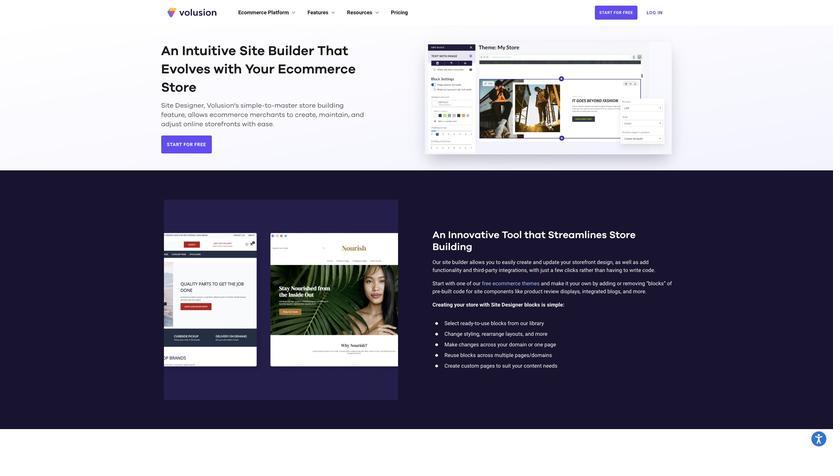 Task type: locate. For each thing, give the bounding box(es) containing it.
0 vertical spatial site
[[442, 260, 451, 266]]

with up built
[[445, 281, 455, 287]]

ecommerce down that
[[278, 63, 356, 76]]

0 horizontal spatial start for free
[[167, 142, 206, 147]]

store up "create,"
[[299, 102, 316, 109]]

with inside site designer, volusion's simple-to-master store building feature, allows ecommerce merchants to create, maintain, and adjust online storefronts with ease.
[[242, 121, 256, 128]]

across for multiple
[[477, 353, 493, 359]]

1 horizontal spatial start for free link
[[595, 6, 637, 20]]

styling,
[[464, 331, 480, 338]]

1 horizontal spatial or
[[617, 281, 622, 287]]

store up the well
[[609, 231, 636, 241]]

0 horizontal spatial as
[[615, 260, 621, 266]]

with left ease.
[[242, 121, 256, 128]]

changes
[[459, 342, 479, 348]]

0 vertical spatial store
[[299, 102, 316, 109]]

1 vertical spatial blocks
[[491, 321, 506, 327]]

to inside site designer, volusion's simple-to-master store building feature, allows ecommerce merchants to create, maintain, and adjust online storefronts with ease.
[[287, 112, 293, 118]]

with down 'intuitive'
[[214, 63, 242, 76]]

ecommerce left platform
[[238, 9, 267, 16]]

ecommerce inside site designer, volusion's simple-to-master store building feature, allows ecommerce merchants to create, maintain, and adjust online storefronts with ease.
[[210, 112, 248, 118]]

ecommerce platform
[[238, 9, 289, 16]]

1 horizontal spatial site
[[474, 289, 483, 295]]

features
[[308, 9, 328, 16]]

site
[[239, 45, 265, 58], [161, 102, 174, 109], [491, 302, 500, 308]]

1 horizontal spatial one
[[534, 342, 543, 348]]

make
[[551, 281, 564, 287]]

0 vertical spatial allows
[[188, 112, 208, 118]]

site up your
[[239, 45, 265, 58]]

1 vertical spatial an
[[433, 231, 446, 241]]

simple-
[[240, 102, 265, 109]]

1 horizontal spatial start
[[599, 10, 613, 15]]

1 vertical spatial site
[[474, 289, 483, 295]]

0 vertical spatial start
[[599, 10, 613, 15]]

your right it in the bottom right of the page
[[570, 281, 580, 287]]

to- up merchants
[[265, 102, 275, 109]]

0 horizontal spatial blocks
[[460, 353, 476, 359]]

one down more in the right bottom of the page
[[534, 342, 543, 348]]

or up pages/domains
[[528, 342, 533, 348]]

components
[[484, 289, 514, 295]]

pre-
[[433, 289, 442, 295]]

building
[[433, 243, 472, 253]]

site inside site designer, volusion's simple-to-master store building feature, allows ecommerce merchants to create, maintain, and adjust online storefronts with ease.
[[161, 102, 174, 109]]

volusion's
[[207, 102, 239, 109]]

0 horizontal spatial start
[[167, 142, 182, 147]]

site
[[442, 260, 451, 266], [474, 289, 483, 295]]

library
[[529, 321, 544, 327]]

0 horizontal spatial site
[[161, 102, 174, 109]]

an innovative tool that streamlines store building
[[433, 231, 636, 253]]

1 horizontal spatial allows
[[470, 260, 485, 266]]

our left free
[[473, 281, 481, 287]]

well
[[622, 260, 632, 266]]

write
[[630, 268, 641, 274]]

of
[[467, 281, 472, 287], [667, 281, 672, 287]]

make
[[445, 342, 458, 348]]

blocks
[[524, 302, 540, 308], [491, 321, 506, 327], [460, 353, 476, 359]]

you
[[486, 260, 495, 266]]

0 horizontal spatial ecommerce
[[238, 9, 267, 16]]

your up multiple
[[498, 342, 508, 348]]

site up functionality
[[442, 260, 451, 266]]

across up pages
[[477, 353, 493, 359]]

rearrange
[[482, 331, 504, 338]]

1 vertical spatial allows
[[470, 260, 485, 266]]

ecommerce
[[210, 112, 248, 118], [493, 281, 521, 287]]

site down components
[[491, 302, 500, 308]]

an up evolves on the top left of page
[[161, 45, 179, 58]]

0 horizontal spatial allows
[[188, 112, 208, 118]]

free ecommerce themes link
[[482, 281, 540, 287]]

1 horizontal spatial to-
[[475, 321, 481, 327]]

page
[[544, 342, 556, 348]]

site inside 'and make it your own by adding or removing "blocks" of pre-built code for site components like product review displays, integrated blogs, and more.'
[[474, 289, 483, 295]]

pricing
[[391, 9, 408, 16]]

start with one of our free ecommerce themes
[[433, 281, 540, 287]]

an inside an intuitive site builder that evolves with your ecommerce store
[[161, 45, 179, 58]]

1 horizontal spatial ecommerce
[[278, 63, 356, 76]]

0 horizontal spatial store
[[299, 102, 316, 109]]

0 vertical spatial across
[[480, 342, 496, 348]]

2 horizontal spatial site
[[491, 302, 500, 308]]

resources button
[[347, 9, 380, 17]]

to- up styling,
[[475, 321, 481, 327]]

with
[[214, 63, 242, 76], [242, 121, 256, 128], [529, 268, 539, 274], [445, 281, 455, 287], [480, 302, 490, 308]]

1 horizontal spatial as
[[633, 260, 639, 266]]

an up the building
[[433, 231, 446, 241]]

allows up third-
[[470, 260, 485, 266]]

1 vertical spatial one
[[534, 342, 543, 348]]

our site builder allows you to easily create and update your storefront design, as well as add functionality and third-party integrations, with just a few clicks rather than having to write code.
[[433, 260, 656, 274]]

our right from
[[520, 321, 528, 327]]

1 vertical spatial store
[[609, 231, 636, 241]]

allows
[[188, 112, 208, 118], [470, 260, 485, 266]]

0 horizontal spatial start for free link
[[161, 136, 212, 154]]

to right you
[[496, 260, 501, 266]]

create
[[517, 260, 532, 266]]

0 vertical spatial free
[[623, 10, 633, 15]]

0 horizontal spatial store
[[161, 81, 196, 94]]

allows up the online
[[188, 112, 208, 118]]

0 vertical spatial start for free link
[[595, 6, 637, 20]]

across down rearrange
[[480, 342, 496, 348]]

pages/domains
[[515, 353, 552, 359]]

1 horizontal spatial our
[[520, 321, 528, 327]]

with left just
[[529, 268, 539, 274]]

for
[[614, 10, 622, 15], [184, 142, 193, 147]]

0 vertical spatial start for free
[[599, 10, 633, 15]]

to- inside site designer, volusion's simple-to-master store building feature, allows ecommerce merchants to create, maintain, and adjust online storefronts with ease.
[[265, 102, 275, 109]]

needs
[[543, 363, 557, 370]]

0 vertical spatial an
[[161, 45, 179, 58]]

as up having
[[615, 260, 621, 266]]

ecommerce inside an intuitive site builder that evolves with your ecommerce store
[[278, 63, 356, 76]]

free left log
[[623, 10, 633, 15]]

to down the well
[[624, 268, 628, 274]]

0 horizontal spatial ecommerce
[[210, 112, 248, 118]]

ease.
[[257, 121, 274, 128]]

1 as from the left
[[615, 260, 621, 266]]

1 vertical spatial free
[[194, 142, 206, 147]]

storefronts
[[205, 121, 240, 128]]

an for an innovative tool that streamlines store building
[[433, 231, 446, 241]]

rather
[[580, 268, 593, 274]]

content
[[524, 363, 542, 370]]

0 vertical spatial store
[[161, 81, 196, 94]]

start for free link
[[595, 6, 637, 20], [161, 136, 212, 154]]

1 horizontal spatial for
[[614, 10, 622, 15]]

1 vertical spatial for
[[184, 142, 193, 147]]

1 horizontal spatial blocks
[[491, 321, 506, 327]]

and inside site designer, volusion's simple-to-master store building feature, allows ecommerce merchants to create, maintain, and adjust online storefronts with ease.
[[351, 112, 364, 118]]

ecommerce inside dropdown button
[[238, 9, 267, 16]]

of right the "blocks"
[[667, 281, 672, 287]]

and up review
[[541, 281, 550, 287]]

few
[[555, 268, 563, 274]]

with inside an intuitive site builder that evolves with your ecommerce store
[[214, 63, 242, 76]]

blocks left is
[[524, 302, 540, 308]]

0 horizontal spatial to-
[[265, 102, 275, 109]]

0 vertical spatial blocks
[[524, 302, 540, 308]]

to-
[[265, 102, 275, 109], [475, 321, 481, 327]]

1 horizontal spatial free
[[623, 10, 633, 15]]

and right the maintain,
[[351, 112, 364, 118]]

clicks
[[565, 268, 578, 274]]

1 horizontal spatial store
[[609, 231, 636, 241]]

our
[[473, 281, 481, 287], [520, 321, 528, 327]]

blocks up the change styling, rearrange layouts, and more
[[491, 321, 506, 327]]

merchants
[[250, 112, 285, 118]]

evolves
[[161, 63, 210, 76]]

one up code
[[457, 281, 465, 287]]

across
[[480, 342, 496, 348], [477, 353, 493, 359]]

2 of from the left
[[667, 281, 672, 287]]

integrated
[[582, 289, 606, 295]]

"blocks"
[[646, 281, 666, 287]]

blocks down changes
[[460, 353, 476, 359]]

1 horizontal spatial of
[[667, 281, 672, 287]]

platform
[[268, 9, 289, 16]]

store down for
[[466, 302, 478, 308]]

free down the online
[[194, 142, 206, 147]]

1 horizontal spatial ecommerce
[[493, 281, 521, 287]]

1 horizontal spatial store
[[466, 302, 478, 308]]

1 horizontal spatial an
[[433, 231, 446, 241]]

ecommerce up components
[[493, 281, 521, 287]]

site right for
[[474, 289, 483, 295]]

themes
[[522, 281, 540, 287]]

your inside our site builder allows you to easily create and update your storefront design, as well as add functionality and third-party integrations, with just a few clicks rather than having to write code.
[[561, 260, 571, 266]]

1 vertical spatial site
[[161, 102, 174, 109]]

ecommerce down volusion's
[[210, 112, 248, 118]]

create
[[445, 363, 460, 370]]

2 vertical spatial site
[[491, 302, 500, 308]]

0 vertical spatial one
[[457, 281, 465, 287]]

or up blogs,
[[617, 281, 622, 287]]

functionality
[[433, 268, 462, 274]]

0 horizontal spatial or
[[528, 342, 533, 348]]

store inside an intuitive site builder that evolves with your ecommerce store
[[161, 81, 196, 94]]

blogs,
[[607, 289, 622, 295]]

built
[[442, 289, 452, 295]]

0 vertical spatial ecommerce
[[210, 112, 248, 118]]

0 vertical spatial ecommerce
[[238, 9, 267, 16]]

or
[[617, 281, 622, 287], [528, 342, 533, 348]]

feature,
[[161, 112, 186, 118]]

than
[[595, 268, 605, 274]]

your up clicks
[[561, 260, 571, 266]]

of up for
[[467, 281, 472, 287]]

it
[[566, 281, 569, 287]]

as up "write"
[[633, 260, 639, 266]]

1 vertical spatial or
[[528, 342, 533, 348]]

1 vertical spatial ecommerce
[[278, 63, 356, 76]]

0 horizontal spatial of
[[467, 281, 472, 287]]

0 horizontal spatial site
[[442, 260, 451, 266]]

0 vertical spatial to-
[[265, 102, 275, 109]]

0 vertical spatial or
[[617, 281, 622, 287]]

0 horizontal spatial our
[[473, 281, 481, 287]]

2 horizontal spatial blocks
[[524, 302, 540, 308]]

ready-
[[460, 321, 475, 327]]

code.
[[643, 268, 656, 274]]

2 as from the left
[[633, 260, 639, 266]]

0 vertical spatial site
[[239, 45, 265, 58]]

1 vertical spatial across
[[477, 353, 493, 359]]

to down the master
[[287, 112, 293, 118]]

store down evolves on the top left of page
[[161, 81, 196, 94]]

innovative
[[448, 231, 500, 241]]

to left suit
[[496, 363, 501, 370]]

1 horizontal spatial site
[[239, 45, 265, 58]]

an inside an innovative tool that streamlines store building
[[433, 231, 446, 241]]

an intuitive site builder that evolves with your ecommerce store
[[161, 45, 356, 94]]

for
[[466, 289, 473, 295]]

site up feature,
[[161, 102, 174, 109]]

0 horizontal spatial an
[[161, 45, 179, 58]]



Task type: describe. For each thing, give the bounding box(es) containing it.
your
[[245, 63, 275, 76]]

0 vertical spatial our
[[473, 281, 481, 287]]

easily
[[502, 260, 516, 266]]

master
[[275, 102, 298, 109]]

0 horizontal spatial free
[[194, 142, 206, 147]]

allows inside site designer, volusion's simple-to-master store building feature, allows ecommerce merchants to create, maintain, and adjust online storefronts with ease.
[[188, 112, 208, 118]]

simple:
[[547, 302, 564, 308]]

select ready-to-use blocks from our library
[[445, 321, 544, 327]]

ecommerce platform button
[[238, 9, 297, 17]]

that
[[317, 45, 348, 58]]

tool
[[502, 231, 522, 241]]

multiple
[[495, 353, 514, 359]]

log in link
[[643, 5, 667, 20]]

resources
[[347, 9, 372, 16]]

code
[[453, 289, 465, 295]]

and down removing
[[623, 289, 632, 295]]

across for your
[[480, 342, 496, 348]]

designer,
[[175, 102, 205, 109]]

designer
[[502, 302, 523, 308]]

select
[[445, 321, 459, 327]]

create,
[[295, 112, 317, 118]]

maintain,
[[319, 112, 350, 118]]

more.
[[633, 289, 647, 295]]

1 vertical spatial our
[[520, 321, 528, 327]]

create custom pages to suit your content needs
[[445, 363, 557, 370]]

suit
[[502, 363, 511, 370]]

open accessibe: accessibility options, statement and help image
[[815, 435, 823, 444]]

own
[[581, 281, 591, 287]]

review
[[544, 289, 559, 295]]

design,
[[597, 260, 614, 266]]

change
[[445, 331, 463, 338]]

custom
[[461, 363, 479, 370]]

party
[[485, 268, 497, 274]]

make changes across your domain or one page
[[445, 342, 556, 348]]

your right suit
[[512, 363, 523, 370]]

builder
[[268, 45, 314, 58]]

a
[[551, 268, 553, 274]]

and make it your own by adding or removing "blocks" of pre-built code for site components like product review displays, integrated blogs, and more.
[[433, 281, 672, 295]]

builder
[[452, 260, 468, 266]]

removing
[[623, 281, 645, 287]]

1 horizontal spatial start for free
[[599, 10, 633, 15]]

having
[[607, 268, 622, 274]]

pages
[[480, 363, 495, 370]]

with inside our site builder allows you to easily create and update your storefront design, as well as add functionality and third-party integrations, with just a few clicks rather than having to write code.
[[529, 268, 539, 274]]

1 of from the left
[[467, 281, 472, 287]]

online
[[183, 121, 203, 128]]

like
[[515, 289, 523, 295]]

log in
[[647, 10, 663, 15]]

streamlines
[[548, 231, 607, 241]]

building
[[317, 102, 344, 109]]

or inside 'and make it your own by adding or removing "blocks" of pre-built code for site components like product review displays, integrated blogs, and more.'
[[617, 281, 622, 287]]

1 vertical spatial start for free
[[167, 142, 206, 147]]

log
[[647, 10, 656, 15]]

third-
[[473, 268, 485, 274]]

and down builder
[[463, 268, 472, 274]]

0 horizontal spatial for
[[184, 142, 193, 147]]

with up use
[[480, 302, 490, 308]]

1 vertical spatial store
[[466, 302, 478, 308]]

integrations,
[[499, 268, 528, 274]]

add
[[640, 260, 649, 266]]

update
[[543, 260, 560, 266]]

change styling, rearrange layouts, and more
[[445, 331, 548, 338]]

site inside an intuitive site builder that evolves with your ecommerce store
[[239, 45, 265, 58]]

adding
[[600, 281, 616, 287]]

and left more in the right bottom of the page
[[525, 331, 534, 338]]

an for an intuitive site builder that evolves with your ecommerce store
[[161, 45, 179, 58]]

displays,
[[560, 289, 581, 295]]

site designer, volusion's simple-to-master store building feature, allows ecommerce merchants to create, maintain, and adjust online storefronts with ease.
[[161, 102, 364, 128]]

1 vertical spatial ecommerce
[[493, 281, 521, 287]]

0 horizontal spatial one
[[457, 281, 465, 287]]

creating your store with site designer blocks is simple:
[[433, 302, 564, 308]]

0 vertical spatial for
[[614, 10, 622, 15]]

1 vertical spatial start for free link
[[161, 136, 212, 154]]

1 vertical spatial start
[[167, 142, 182, 147]]

store inside site designer, volusion's simple-to-master store building feature, allows ecommerce merchants to create, maintain, and adjust online storefronts with ease.
[[299, 102, 316, 109]]

pricing link
[[391, 9, 408, 17]]

just
[[541, 268, 549, 274]]

features button
[[308, 9, 336, 17]]

reuse blocks across multiple pages/domains
[[445, 353, 552, 359]]

store inside an innovative tool that streamlines store building
[[609, 231, 636, 241]]

allows inside our site builder allows you to easily create and update your storefront design, as well as add functionality and third-party integrations, with just a few clicks rather than having to write code.
[[470, 260, 485, 266]]

more
[[535, 331, 548, 338]]

1 vertical spatial to-
[[475, 321, 481, 327]]

your inside 'and make it your own by adding or removing "blocks" of pre-built code for site components like product review displays, integrated blogs, and more.'
[[570, 281, 580, 287]]

and up just
[[533, 260, 542, 266]]

by
[[593, 281, 598, 287]]

our
[[433, 260, 441, 266]]

intuitive
[[182, 45, 236, 58]]

is
[[541, 302, 546, 308]]

from
[[508, 321, 519, 327]]

layouts,
[[506, 331, 524, 338]]

adjust
[[161, 121, 182, 128]]

your down code
[[454, 302, 465, 308]]

product
[[524, 289, 543, 295]]

site inside our site builder allows you to easily create and update your storefront design, as well as add functionality and third-party integrations, with just a few clicks rather than having to write code.
[[442, 260, 451, 266]]

use
[[481, 321, 490, 327]]

in
[[658, 10, 663, 15]]

2 vertical spatial blocks
[[460, 353, 476, 359]]

of inside 'and make it your own by adding or removing "blocks" of pre-built code for site components like product review displays, integrated blogs, and more.'
[[667, 281, 672, 287]]



Task type: vqa. For each thing, say whether or not it's contained in the screenshot.
Ecommerce within the "dropdown button"
yes



